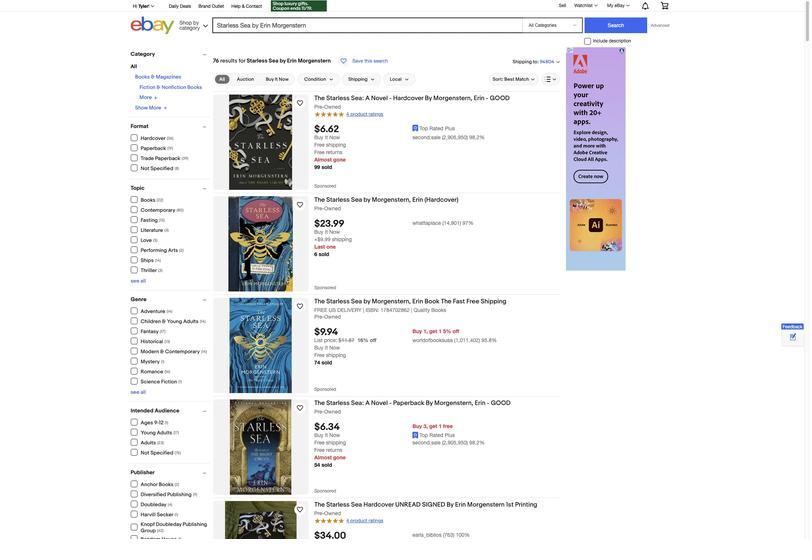 Task type: locate. For each thing, give the bounding box(es) containing it.
plus for top rated plus image on the top right of page
[[445, 125, 455, 131]]

1 4 product ratings link from the top
[[314, 111, 383, 117]]

1 vertical spatial (2,905,950)
[[442, 440, 468, 446]]

young down ages
[[141, 430, 156, 436]]

0 vertical spatial gone
[[333, 156, 346, 163]]

(1) inside science fiction (1)
[[178, 380, 182, 384]]

0 vertical spatial young
[[167, 318, 182, 325]]

2 owned from the top
[[324, 206, 341, 212]]

the starless sea hardcover unread signed by erin morgenstern 1st printing heading
[[314, 502, 537, 509]]

feedback
[[783, 324, 802, 330]]

& left 'magazines' on the left top of the page
[[151, 74, 155, 80]]

buy up 99
[[314, 134, 323, 140]]

sea: inside the starless sea: a novel - hardcover by morgenstern, erin - good pre-owned
[[351, 95, 364, 102]]

4 product ratings link for sea
[[314, 518, 383, 524]]

young down adventure (14)
[[167, 318, 182, 325]]

all down thriller
[[140, 278, 146, 284]]

publisher button
[[131, 469, 210, 477]]

ratings for hardcover
[[369, 518, 383, 524]]

second.sale (2,905,950) 98.2% free shipping free returns almost gone 99 sold
[[314, 134, 485, 170]]

the for hardcover
[[314, 95, 325, 102]]

buy it now down the 76 results for starless sea by erin morgenstern
[[266, 76, 289, 82]]

1 (2,905,950) from the top
[[442, 134, 468, 140]]

the right watch the starless sea by morgenstern, erin (hardcover) icon
[[314, 196, 325, 204]]

(3) inside literature (3)
[[164, 228, 169, 233]]

(3) right the love
[[153, 238, 157, 243]]

0 vertical spatial top
[[420, 125, 428, 131]]

2 get from the top
[[429, 423, 437, 430]]

morgenstern, inside the starless sea by morgenstern, erin (hardcover) pre-owned
[[372, 196, 411, 204]]

thriller (3)
[[141, 267, 162, 274]]

2 ratings from the top
[[369, 518, 383, 524]]

help
[[231, 4, 241, 9]]

1 top from the top
[[420, 125, 428, 131]]

4 product ratings for hardcover
[[346, 518, 383, 524]]

search
[[374, 58, 388, 64]]

erin inside the starless sea by morgenstern, erin (hardcover) pre-owned
[[412, 196, 423, 204]]

1 see all button from the top
[[131, 278, 146, 284]]

2 returns from the top
[[326, 448, 342, 454]]

2 all from the top
[[140, 389, 146, 396]]

3 owned from the top
[[324, 314, 341, 320]]

thriller
[[141, 267, 157, 274]]

more
[[140, 94, 152, 101], [149, 105, 161, 111]]

0 vertical spatial buy it now
[[266, 76, 289, 82]]

sea: inside the starless sea: a novel - paperback by morgenstern, erin - good pre-owned
[[351, 400, 364, 407]]

(2) up diversified publishing (9) on the left of page
[[175, 482, 179, 487]]

2 vertical spatial hardcover
[[363, 502, 394, 509]]

1 owned from the top
[[324, 104, 341, 110]]

performing
[[141, 247, 167, 254]]

top right top rated plus icon
[[420, 433, 428, 439]]

| left isbn:
[[363, 307, 364, 313]]

2 vertical spatial paperback
[[393, 400, 424, 407]]

& down adventure (14)
[[162, 318, 166, 325]]

pre- up $6.34
[[314, 409, 324, 415]]

not down trade
[[141, 165, 149, 172]]

1 vertical spatial second.sale
[[413, 440, 441, 446]]

1 vertical spatial good
[[491, 400, 511, 407]]

4 product ratings link
[[314, 111, 383, 117], [314, 518, 383, 524]]

1 vertical spatial all
[[219, 76, 225, 82]]

group
[[141, 528, 156, 534]]

returns down free shipping
[[326, 448, 342, 454]]

free inside "worldofbooksusa (1,011,402) 95.8% buy it now free shipping 74 sold"
[[314, 353, 325, 359]]

0 horizontal spatial young
[[141, 430, 156, 436]]

0 vertical spatial rated
[[429, 125, 443, 131]]

watchlist
[[574, 3, 593, 8]]

morgenstern, inside the starless sea: a novel - hardcover by morgenstern, erin - good pre-owned
[[433, 95, 472, 102]]

specified down trade paperback (39)
[[150, 165, 173, 172]]

1 vertical spatial 4 product ratings
[[346, 518, 383, 524]]

1 almost from the top
[[314, 156, 332, 163]]

include description
[[593, 38, 631, 44]]

(17)
[[160, 329, 165, 334], [173, 431, 179, 435]]

1 vertical spatial novel
[[371, 400, 388, 407]]

match
[[515, 76, 529, 82]]

0 horizontal spatial shipping
[[348, 76, 368, 82]]

ebay
[[615, 3, 625, 8]]

starless for book
[[326, 298, 350, 306]]

2 almost from the top
[[314, 455, 332, 461]]

not for format
[[141, 165, 149, 172]]

now inside "worldofbooksusa (1,011,402) 95.8% buy it now free shipping 74 sold"
[[329, 345, 340, 351]]

& for help
[[242, 4, 245, 9]]

a for hardcover
[[365, 95, 370, 102]]

0 vertical spatial see
[[131, 278, 139, 284]]

2 pre- from the top
[[314, 206, 324, 212]]

5 pre- from the top
[[314, 511, 324, 517]]

0 vertical spatial 4 product ratings
[[346, 111, 383, 117]]

specified
[[150, 165, 173, 172], [150, 450, 173, 456]]

books down the starless sea by morgenstern, erin book the fast free shipping link
[[431, 307, 446, 313]]

1 horizontal spatial (3)
[[158, 268, 162, 273]]

top right top rated plus image on the top right of page
[[420, 125, 428, 131]]

shipping inside second.sale (2,905,950) 98.2% free shipping free returns almost gone 99 sold
[[326, 142, 346, 148]]

the right the watch the starless sea: a novel - paperback by morgenstern, erin - good image
[[314, 400, 325, 407]]

0 vertical spatial sea:
[[351, 95, 364, 102]]

2 vertical spatial adults
[[141, 440, 156, 446]]

paperback up 3,
[[393, 400, 424, 407]]

second.sale inside the second.sale (2,905,950) 98.2% free returns almost gone 54 sold
[[413, 440, 441, 446]]

a up buy 3, get 1 free buy it now
[[365, 400, 370, 407]]

owned inside the starless sea by morgenstern, erin (hardcover) pre-owned
[[324, 206, 341, 212]]

starless for by
[[326, 502, 350, 509]]

save this search
[[352, 58, 388, 64]]

0 vertical spatial a
[[365, 95, 370, 102]]

(23)
[[157, 441, 164, 445]]

0 horizontal spatial (17)
[[160, 329, 165, 334]]

2 4 product ratings from the top
[[346, 518, 383, 524]]

returns down the $6.62
[[326, 149, 342, 155]]

trade paperback (39)
[[141, 155, 188, 162]]

top rated plus image
[[413, 125, 418, 132]]

& down historical (13)
[[160, 349, 164, 355]]

buy left 1,
[[413, 328, 422, 335]]

starless inside the starless sea by morgenstern, erin book the fast free shipping free us delivery | isbn: 1784702862 | quality books pre-owned
[[326, 298, 350, 306]]

0 vertical spatial (17)
[[160, 329, 165, 334]]

:
[[537, 59, 539, 65]]

see all button for topic
[[131, 278, 146, 284]]

adults down genre 'dropdown button' at the left of page
[[183, 318, 199, 325]]

(8)
[[175, 166, 179, 171]]

& for modern
[[160, 349, 164, 355]]

the
[[314, 95, 325, 102], [314, 196, 325, 204], [314, 298, 325, 306], [441, 298, 452, 306], [314, 400, 325, 407], [314, 502, 325, 509]]

see all for topic
[[131, 278, 146, 284]]

get for 3,
[[429, 423, 437, 430]]

rated
[[429, 125, 443, 131], [429, 433, 443, 439]]

the inside the starless sea: a novel - hardcover by morgenstern, erin - good pre-owned
[[314, 95, 325, 102]]

rated for top rated plus image on the top right of page
[[429, 125, 443, 131]]

2 top rated plus from the top
[[420, 433, 455, 439]]

paperback (19)
[[141, 145, 173, 151]]

(13) inside fasting (13)
[[159, 218, 165, 223]]

shipping inside dropdown button
[[348, 76, 368, 82]]

0 vertical spatial get
[[429, 328, 437, 335]]

0 horizontal spatial buy it now
[[266, 76, 289, 82]]

& down books & magazines
[[157, 84, 160, 91]]

novel for hardcover
[[371, 95, 388, 102]]

1 vertical spatial top
[[420, 433, 428, 439]]

(13) inside historical (13)
[[164, 339, 170, 344]]

free right fast
[[466, 298, 479, 306]]

plus for top rated plus icon
[[445, 433, 455, 439]]

2 novel from the top
[[371, 400, 388, 407]]

2 top from the top
[[420, 433, 428, 439]]

pre- up $23.99
[[314, 206, 324, 212]]

not
[[141, 165, 149, 172], [141, 450, 149, 456]]

erin inside "the starless sea hardcover unread signed by erin morgenstern 1st printing pre-owned"
[[455, 502, 466, 509]]

(17) up (76)
[[173, 431, 179, 435]]

2 horizontal spatial shipping
[[513, 59, 532, 65]]

daily
[[169, 4, 179, 9]]

sold inside "worldofbooksusa (1,011,402) 95.8% buy it now free shipping 74 sold"
[[322, 360, 332, 366]]

novel inside the starless sea: a novel - paperback by morgenstern, erin - good pre-owned
[[371, 400, 388, 407]]

1 vertical spatial doubleday
[[156, 522, 181, 528]]

get for 1,
[[429, 328, 437, 335]]

watch the starless sea hardcover unread signed by erin morgenstern 1st printing image
[[295, 506, 304, 515]]

1 vertical spatial 1
[[439, 423, 442, 430]]

1 vertical spatial ratings
[[369, 518, 383, 524]]

0 vertical spatial hardcover
[[393, 95, 423, 102]]

shipping right fast
[[481, 298, 506, 306]]

fiction up more button
[[140, 84, 155, 91]]

more down more button
[[149, 105, 161, 111]]

off right 16%
[[370, 337, 376, 344]]

0 vertical spatial (2)
[[179, 248, 184, 253]]

a inside the starless sea: a novel - paperback by morgenstern, erin - good pre-owned
[[365, 400, 370, 407]]

free
[[443, 423, 453, 430]]

98.2% inside second.sale (2,905,950) 98.2% free shipping free returns almost gone 99 sold
[[469, 134, 485, 140]]

1 specified from the top
[[150, 165, 173, 172]]

erin inside the starless sea: a novel - paperback by morgenstern, erin - good pre-owned
[[475, 400, 485, 407]]

starless for (hardcover)
[[326, 196, 350, 204]]

1 vertical spatial get
[[429, 423, 437, 430]]

2 4 product ratings link from the top
[[314, 518, 383, 524]]

adults
[[183, 318, 199, 325], [157, 430, 172, 436], [141, 440, 156, 446]]

starless inside the starless sea by morgenstern, erin (hardcover) pre-owned
[[326, 196, 350, 204]]

0 vertical spatial not
[[141, 165, 149, 172]]

1 vertical spatial morgenstern
[[467, 502, 505, 509]]

(2,905,950) inside the second.sale (2,905,950) 98.2% free returns almost gone 54 sold
[[442, 440, 468, 446]]

1 vertical spatial returns
[[326, 448, 342, 454]]

see all down thriller
[[131, 278, 146, 284]]

it
[[275, 76, 278, 82], [325, 134, 328, 140], [325, 229, 328, 235], [325, 345, 328, 351], [325, 433, 328, 439]]

2 product from the top
[[350, 518, 367, 524]]

2 98.2% from the top
[[469, 440, 485, 446]]

off
[[453, 328, 459, 335], [370, 337, 376, 344]]

advertisement region
[[566, 47, 625, 271]]

gone down free shipping
[[333, 455, 346, 461]]

(1) up romance (16)
[[161, 359, 164, 364]]

0 vertical spatial 1
[[439, 328, 442, 335]]

2 second.sale from the top
[[413, 440, 441, 446]]

1 product from the top
[[350, 111, 367, 117]]

local button
[[384, 73, 415, 85]]

the starless sea: a novel - paperback by morgenstern, erin - good link
[[314, 400, 560, 409]]

sea: for hardcover
[[351, 95, 364, 102]]

1 vertical spatial contemporary
[[165, 349, 200, 355]]

publishing up (4)
[[167, 492, 192, 498]]

top rated plus image
[[413, 432, 418, 439]]

&
[[242, 4, 245, 9], [151, 74, 155, 80], [157, 84, 160, 91], [162, 318, 166, 325], [160, 349, 164, 355]]

| down the starless sea by morgenstern, erin book the fast free shipping heading
[[411, 307, 412, 313]]

all down 'science'
[[140, 389, 146, 396]]

(3) for love
[[153, 238, 157, 243]]

2 (2,905,950) from the top
[[442, 440, 468, 446]]

3,
[[423, 423, 428, 430]]

owned up the $6.62
[[324, 104, 341, 110]]

shipping for shipping
[[348, 76, 368, 82]]

(13)
[[159, 218, 165, 223], [164, 339, 170, 344]]

1 second.sale from the top
[[413, 134, 441, 140]]

category
[[131, 51, 155, 58]]

buy it now inside buy it now link
[[266, 76, 289, 82]]

buy down list
[[314, 345, 323, 351]]

intended
[[131, 408, 153, 415]]

by inside the starless sea: a novel - paperback by morgenstern, erin - good pre-owned
[[426, 400, 433, 407]]

all down results
[[219, 76, 225, 82]]

4 owned from the top
[[324, 409, 341, 415]]

children & young adults (14)
[[141, 318, 206, 325]]

books up diversified publishing (9) on the left of page
[[159, 482, 173, 488]]

1 ratings from the top
[[369, 111, 383, 117]]

account navigation
[[129, 0, 674, 13]]

0 vertical spatial returns
[[326, 149, 342, 155]]

0 vertical spatial 4 product ratings link
[[314, 111, 383, 117]]

(1) right secker in the left bottom of the page
[[175, 513, 178, 517]]

4
[[346, 111, 349, 117], [346, 518, 349, 524]]

rated down free
[[429, 433, 443, 439]]

76
[[213, 57, 219, 64]]

morgenstern,
[[433, 95, 472, 102], [372, 196, 411, 204], [372, 298, 411, 306], [434, 400, 473, 407]]

0 vertical spatial top rated plus
[[420, 125, 455, 131]]

(13) down contemporary (80)
[[159, 218, 165, 223]]

0 vertical spatial ratings
[[369, 111, 383, 117]]

top rated plus for top rated plus icon
[[420, 433, 455, 439]]

specified for intended audience
[[150, 450, 173, 456]]

pre- right 'watch the starless sea hardcover unread signed by erin morgenstern 1st printing' icon
[[314, 511, 324, 517]]

0 horizontal spatial (3)
[[153, 238, 157, 243]]

the starless sea hardcover unread signed by erin morgenstern 1st printing image
[[225, 502, 296, 540]]

All selected text field
[[219, 76, 225, 83]]

(2) right arts
[[179, 248, 184, 253]]

(17) inside fantasy (17)
[[160, 329, 165, 334]]

(2) inside performing arts (2)
[[179, 248, 184, 253]]

my ebay link
[[603, 1, 633, 10]]

worldofbooksusa
[[413, 338, 453, 344]]

good inside the starless sea: a novel - hardcover by morgenstern, erin - good pre-owned
[[490, 95, 510, 102]]

free up 74
[[314, 353, 325, 359]]

1 vertical spatial adults
[[157, 430, 172, 436]]

shipping down 'save'
[[348, 76, 368, 82]]

1 vertical spatial not
[[141, 450, 149, 456]]

the for (hardcover)
[[314, 196, 325, 204]]

pre- right "watch the starless sea: a novel - hardcover by morgenstern, erin - good" icon
[[314, 104, 324, 110]]

free up 99
[[314, 149, 325, 155]]

97%
[[462, 220, 473, 226]]

mystery
[[141, 359, 160, 365]]

sea inside the starless sea by morgenstern, erin (hardcover) pre-owned
[[351, 196, 362, 204]]

1
[[439, 328, 442, 335], [439, 423, 442, 430]]

morgenstern left 1st
[[467, 502, 505, 509]]

diversified
[[141, 492, 166, 498]]

buy down the 76 results for starless sea by erin morgenstern
[[266, 76, 274, 82]]

1 inside buy 1, get 1 5% off list price: $11.87 16% off
[[439, 328, 442, 335]]

second.sale down top rated plus image on the top right of page
[[413, 134, 441, 140]]

(2) for performing arts
[[179, 248, 184, 253]]

1 vertical spatial (17)
[[173, 431, 179, 435]]

adventure
[[141, 308, 165, 315]]

(3)
[[164, 228, 169, 233], [153, 238, 157, 243], [158, 268, 162, 273]]

all for topic
[[140, 278, 146, 284]]

(17) up historical (13)
[[160, 329, 165, 334]]

free down free shipping
[[314, 448, 325, 454]]

0 vertical spatial (3)
[[164, 228, 169, 233]]

novel up buy 3, get 1 free buy it now
[[371, 400, 388, 407]]

1 horizontal spatial fiction
[[161, 379, 177, 385]]

contemporary up (16)
[[165, 349, 200, 355]]

shipping up one
[[332, 237, 352, 243]]

plus down the starless sea: a novel - hardcover by morgenstern, erin - good link
[[445, 125, 455, 131]]

shipping left the 'to'
[[513, 59, 532, 65]]

0 vertical spatial product
[[350, 111, 367, 117]]

top for top rated plus icon
[[420, 433, 428, 439]]

sea for pre-
[[351, 196, 362, 204]]

description
[[609, 38, 631, 44]]

1 vertical spatial by
[[426, 400, 433, 407]]

1 horizontal spatial off
[[453, 328, 459, 335]]

1 all from the top
[[140, 278, 146, 284]]

(14) inside "ships (14)"
[[155, 258, 161, 263]]

1 vertical spatial (3)
[[153, 238, 157, 243]]

the starless sea by morgenstern, erin (hardcover) heading
[[314, 196, 458, 204]]

starless inside the starless sea: a novel - hardcover by morgenstern, erin - good pre-owned
[[326, 95, 350, 102]]

5 owned from the top
[[324, 511, 341, 517]]

almost inside second.sale (2,905,950) 98.2% free shipping free returns almost gone 99 sold
[[314, 156, 332, 163]]

sold right 74
[[322, 360, 332, 366]]

sea inside the starless sea by morgenstern, erin book the fast free shipping free us delivery | isbn: 1784702862 | quality books pre-owned
[[351, 298, 362, 306]]

it inside whattaplace (14,901) 97% buy it now +$9.99 shipping last one 6 sold
[[325, 229, 328, 235]]

1 inside buy 3, get 1 free buy it now
[[439, 423, 442, 430]]

1 vertical spatial gone
[[333, 455, 346, 461]]

see up genre
[[131, 278, 139, 284]]

(2,905,950) for gone
[[442, 440, 468, 446]]

science fiction (1)
[[141, 379, 182, 385]]

the inside the starless sea: a novel - paperback by morgenstern, erin - good pre-owned
[[314, 400, 325, 407]]

3 pre- from the top
[[314, 314, 324, 320]]

sea inside "the starless sea hardcover unread signed by erin morgenstern 1st printing pre-owned"
[[351, 502, 362, 509]]

adults down the 12 at bottom left
[[157, 430, 172, 436]]

2 4 from the top
[[346, 518, 349, 524]]

1 vertical spatial 4 product ratings link
[[314, 518, 383, 524]]

the right 'watch the starless sea hardcover unread signed by erin morgenstern 1st printing' icon
[[314, 502, 325, 509]]

owned up $23.99
[[324, 206, 341, 212]]

now inside whattaplace (14,901) 97% buy it now +$9.99 shipping last one 6 sold
[[329, 229, 340, 235]]

top for top rated plus image on the top right of page
[[420, 125, 428, 131]]

0 vertical spatial by
[[425, 95, 432, 102]]

books right nonfiction
[[187, 84, 202, 91]]

0 vertical spatial all
[[131, 63, 137, 70]]

2 see from the top
[[131, 389, 139, 396]]

doubleday down diversified
[[141, 502, 166, 508]]

adventure (14)
[[141, 308, 172, 315]]

books up more button
[[135, 74, 150, 80]]

gone inside second.sale (2,905,950) 98.2% free shipping free returns almost gone 99 sold
[[333, 156, 346, 163]]

sold right 54
[[322, 462, 332, 468]]

1 rated from the top
[[429, 125, 443, 131]]

1 gone from the top
[[333, 156, 346, 163]]

2 plus from the top
[[445, 433, 455, 439]]

(1) right the 12 at bottom left
[[165, 420, 168, 425]]

sea
[[269, 57, 278, 64], [351, 196, 362, 204], [351, 298, 362, 306], [351, 502, 362, 509]]

1 get from the top
[[429, 328, 437, 335]]

0 vertical spatial novel
[[371, 95, 388, 102]]

novel inside the starless sea: a novel - hardcover by morgenstern, erin - good pre-owned
[[371, 95, 388, 102]]

knopf doubleday publishing group
[[141, 522, 207, 534]]

1 vertical spatial see all
[[131, 389, 146, 396]]

0 horizontal spatial (2)
[[175, 482, 179, 487]]

1 vertical spatial plus
[[445, 433, 455, 439]]

1 novel from the top
[[371, 95, 388, 102]]

buy up +$9.99
[[314, 229, 323, 235]]

1 top rated plus from the top
[[420, 125, 455, 131]]

2 1 from the top
[[439, 423, 442, 430]]

1 left free
[[439, 423, 442, 430]]

category
[[179, 25, 200, 31]]

1 vertical spatial fiction
[[161, 379, 177, 385]]

0 vertical spatial plus
[[445, 125, 455, 131]]

see all button
[[131, 278, 146, 284], [131, 389, 146, 396]]

starless for hardcover
[[326, 95, 350, 102]]

0 horizontal spatial fiction
[[140, 84, 155, 91]]

$11.87
[[339, 338, 355, 344]]

second.sale inside second.sale (2,905,950) 98.2% free shipping free returns almost gone 99 sold
[[413, 134, 441, 140]]

1 98.2% from the top
[[469, 134, 485, 140]]

pre- inside the starless sea: a novel - paperback by morgenstern, erin - good pre-owned
[[314, 409, 324, 415]]

worldofbooksusa (1,011,402) 95.8% buy it now free shipping 74 sold
[[314, 338, 497, 366]]

1 sea: from the top
[[351, 95, 364, 102]]

owned right 'watch the starless sea hardcover unread signed by erin morgenstern 1st printing' icon
[[324, 511, 341, 517]]

0 vertical spatial 98.2%
[[469, 134, 485, 140]]

it inside buy 3, get 1 free buy it now
[[325, 433, 328, 439]]

(2)
[[179, 248, 184, 253], [175, 482, 179, 487]]

0 vertical spatial specified
[[150, 165, 173, 172]]

2 not from the top
[[141, 450, 149, 456]]

0 vertical spatial good
[[490, 95, 510, 102]]

1 not from the top
[[141, 165, 149, 172]]

sold right 99
[[322, 164, 332, 170]]

second.sale down top rated plus icon
[[413, 440, 441, 446]]

1 vertical spatial 4
[[346, 518, 349, 524]]

fiction
[[140, 84, 155, 91], [161, 379, 177, 385]]

see all button down thriller
[[131, 278, 146, 284]]

2 specified from the top
[[150, 450, 173, 456]]

good for paperback
[[491, 400, 511, 407]]

2 see all from the top
[[131, 389, 146, 396]]

4 pre- from the top
[[314, 409, 324, 415]]

see for topic
[[131, 278, 139, 284]]

specified down (23)
[[150, 450, 173, 456]]

a down the shipping dropdown button
[[365, 95, 370, 102]]

1 4 from the top
[[346, 111, 349, 117]]

1 vertical spatial rated
[[429, 433, 443, 439]]

pre- inside the starless sea by morgenstern, erin (hardcover) pre-owned
[[314, 206, 324, 212]]

books left (22)
[[141, 197, 155, 203]]

get
[[429, 328, 437, 335], [429, 423, 437, 430]]

gone inside the second.sale (2,905,950) 98.2% free returns almost gone 54 sold
[[333, 455, 346, 461]]

1 horizontal spatial adults
[[157, 430, 172, 436]]

& right help
[[242, 4, 245, 9]]

free inside the starless sea by morgenstern, erin book the fast free shipping free us delivery | isbn: 1784702862 | quality books pre-owned
[[466, 298, 479, 306]]

0 vertical spatial 4
[[346, 111, 349, 117]]

1 horizontal spatial (17)
[[173, 431, 179, 435]]

ships
[[141, 257, 154, 264]]

2 sea: from the top
[[351, 400, 364, 407]]

all down category
[[131, 63, 137, 70]]

free shipping
[[314, 440, 346, 446]]

buy it now up 99
[[314, 134, 340, 140]]

1 1 from the top
[[439, 328, 442, 335]]

0 vertical spatial shipping
[[513, 59, 532, 65]]

watch the starless sea: a novel - hardcover by morgenstern, erin - good image
[[295, 99, 304, 108]]

now inside buy 3, get 1 free buy it now
[[329, 433, 340, 439]]

young adults (17)
[[141, 430, 179, 436]]

1 vertical spatial a
[[365, 400, 370, 407]]

by for paperback
[[426, 400, 433, 407]]

the starless sea by morgenstern, erin (hardcover) image
[[228, 196, 293, 292]]

2 rated from the top
[[429, 433, 443, 439]]

0 vertical spatial almost
[[314, 156, 332, 163]]

1 horizontal spatial all
[[219, 76, 225, 82]]

0 horizontal spatial adults
[[141, 440, 156, 446]]

main content
[[213, 47, 560, 540]]

hardcover left unread
[[363, 502, 394, 509]]

None submit
[[585, 18, 647, 33]]

98.2% inside the second.sale (2,905,950) 98.2% free returns almost gone 54 sold
[[469, 440, 485, 446]]

the inside "the starless sea hardcover unread signed by erin morgenstern 1st printing pre-owned"
[[314, 502, 325, 509]]

1 a from the top
[[365, 95, 370, 102]]

see all down 'science'
[[131, 389, 146, 396]]

product for sea:
[[350, 111, 367, 117]]

1 4 product ratings from the top
[[346, 111, 383, 117]]

1 horizontal spatial (2)
[[179, 248, 184, 253]]

0 vertical spatial publishing
[[167, 492, 192, 498]]

get right 3,
[[429, 423, 437, 430]]

starless for paperback
[[326, 400, 350, 407]]

1 see from the top
[[131, 278, 139, 284]]

owned inside the starless sea: a novel - paperback by morgenstern, erin - good pre-owned
[[324, 409, 341, 415]]

sold right 6
[[319, 251, 329, 258]]

see all for genre
[[131, 389, 146, 396]]

0 horizontal spatial morgenstern
[[298, 57, 331, 64]]

(2) inside anchor books (2)
[[175, 482, 179, 487]]

adults left (23)
[[141, 440, 156, 446]]

free
[[314, 142, 325, 148], [314, 149, 325, 155], [466, 298, 479, 306], [314, 353, 325, 359], [314, 440, 325, 446], [314, 448, 325, 454]]

0 horizontal spatial |
[[363, 307, 364, 313]]

get inside buy 1, get 1 5% off list price: $11.87 16% off
[[429, 328, 437, 335]]

doubleday inside knopf doubleday publishing group
[[156, 522, 181, 528]]

0 vertical spatial see all
[[131, 278, 146, 284]]

2 a from the top
[[365, 400, 370, 407]]

(3) for literature
[[164, 228, 169, 233]]

shipping down 'price:'
[[326, 353, 346, 359]]

1 horizontal spatial |
[[411, 307, 412, 313]]

4 product ratings link for sea:
[[314, 111, 383, 117]]

the starless sea: a novel - paperback by morgenstern, erin - good pre-owned
[[314, 400, 511, 415]]

(3) inside the love (3)
[[153, 238, 157, 243]]

1 returns from the top
[[326, 149, 342, 155]]

1 for free
[[439, 423, 442, 430]]

98.2% for gone
[[469, 440, 485, 446]]

0 horizontal spatial off
[[370, 337, 376, 344]]

owned up $6.34
[[324, 409, 341, 415]]

free down $6.34
[[314, 440, 325, 446]]

0 vertical spatial (2,905,950)
[[442, 134, 468, 140]]

the left fast
[[441, 298, 452, 306]]

(13) for fasting
[[159, 218, 165, 223]]

2 gone from the top
[[333, 455, 346, 461]]

(1) inside ages 9-12 (1)
[[165, 420, 168, 425]]

topic button
[[131, 185, 210, 192]]

2 see all button from the top
[[131, 389, 146, 396]]

1 see all from the top
[[131, 278, 146, 284]]

1 horizontal spatial buy it now
[[314, 134, 340, 140]]

1 plus from the top
[[445, 125, 455, 131]]

1 vertical spatial specified
[[150, 450, 173, 456]]

owned
[[324, 104, 341, 110], [324, 206, 341, 212], [324, 314, 341, 320], [324, 409, 341, 415], [324, 511, 341, 517]]

top rated plus right top rated plus image on the top right of page
[[420, 125, 455, 131]]

fasting (13)
[[141, 217, 165, 223]]

daily deals link
[[169, 3, 191, 11]]

(1)
[[161, 359, 164, 364], [178, 380, 182, 384], [165, 420, 168, 425], [175, 513, 178, 517]]

off right 5%
[[453, 328, 459, 335]]

1 vertical spatial all
[[140, 389, 146, 396]]

historical (13)
[[141, 339, 170, 345]]

get inside buy 3, get 1 free buy it now
[[429, 423, 437, 430]]

shipping inside shipping to : 94804
[[513, 59, 532, 65]]

1 vertical spatial publishing
[[183, 522, 207, 528]]

1 vertical spatial see
[[131, 389, 139, 396]]

4 for sea
[[346, 518, 349, 524]]

(3) right literature
[[164, 228, 169, 233]]

the inside the starless sea by morgenstern, erin (hardcover) pre-owned
[[314, 196, 325, 204]]

(1) inside harvill secker (1)
[[175, 513, 178, 517]]

a inside the starless sea: a novel - hardcover by morgenstern, erin - good pre-owned
[[365, 95, 370, 102]]

ratings
[[369, 111, 383, 117], [369, 518, 383, 524]]

it inside buy it now link
[[275, 76, 278, 82]]

almost up 99
[[314, 156, 332, 163]]

1 pre- from the top
[[314, 104, 324, 110]]

by inside the starless sea: a novel - hardcover by morgenstern, erin - good pre-owned
[[425, 95, 432, 102]]

see up intended
[[131, 389, 139, 396]]

us
[[329, 307, 336, 313]]

intended audience button
[[131, 408, 210, 415]]

performing arts (2)
[[141, 247, 184, 254]]

buy
[[266, 76, 274, 82], [314, 134, 323, 140], [314, 229, 323, 235], [413, 328, 422, 335], [314, 345, 323, 351], [413, 423, 422, 430], [314, 433, 323, 439]]



Task type: describe. For each thing, give the bounding box(es) containing it.
shop
[[179, 20, 192, 26]]

tyler
[[138, 3, 148, 9]]

buy inside whattaplace (14,901) 97% buy it now +$9.99 shipping last one 6 sold
[[314, 229, 323, 235]]

this
[[364, 58, 372, 64]]

(9)
[[193, 492, 197, 497]]

the starless sea hardcover unread signed by erin morgenstern 1st printing pre-owned
[[314, 502, 537, 517]]

not for intended audience
[[141, 450, 149, 456]]

owned inside the starless sea: a novel - hardcover by morgenstern, erin - good pre-owned
[[324, 104, 341, 110]]

to
[[533, 59, 537, 65]]

erin inside the starless sea: a novel - hardcover by morgenstern, erin - good pre-owned
[[474, 95, 484, 102]]

fantasy (17)
[[141, 328, 165, 335]]

the starless sea: a novel - hardcover by morgenstern, erin - good image
[[229, 95, 292, 190]]

12
[[159, 420, 164, 426]]

shipping inside whattaplace (14,901) 97% buy it now +$9.99 shipping last one 6 sold
[[332, 237, 352, 243]]

!
[[148, 4, 149, 9]]

buy inside buy 1, get 1 5% off list price: $11.87 16% off
[[413, 328, 422, 335]]

second.sale for gone
[[413, 440, 441, 446]]

the starless sea by morgenstern, erin book the fast free shipping free us delivery | isbn: 1784702862 | quality books pre-owned
[[314, 298, 506, 320]]

condition
[[304, 76, 326, 82]]

product for sea
[[350, 518, 367, 524]]

(14,901)
[[442, 220, 461, 226]]

1 | from the left
[[363, 307, 364, 313]]

1 vertical spatial buy it now
[[314, 134, 340, 140]]

pre- inside the starless sea by morgenstern, erin book the fast free shipping free us delivery | isbn: 1784702862 | quality books pre-owned
[[314, 314, 324, 320]]

shipping for shipping to : 94804
[[513, 59, 532, 65]]

76 results for starless sea by erin morgenstern
[[213, 57, 331, 64]]

literature
[[141, 227, 163, 233]]

the starless sea: a novel - paperback by morgenstern, erin - good heading
[[314, 400, 511, 407]]

0 vertical spatial off
[[453, 328, 459, 335]]

1st
[[506, 502, 514, 509]]

shipping inside the starless sea by morgenstern, erin book the fast free shipping free us delivery | isbn: 1784702862 | quality books pre-owned
[[481, 298, 506, 306]]

trade
[[141, 155, 154, 162]]

the for paperback
[[314, 400, 325, 407]]

fast
[[453, 298, 465, 306]]

& for children
[[162, 318, 166, 325]]

owned inside the starless sea by morgenstern, erin book the fast free shipping free us delivery | isbn: 1784702862 | quality books pre-owned
[[324, 314, 341, 320]]

0 vertical spatial fiction
[[140, 84, 155, 91]]

paperback inside the starless sea: a novel - paperback by morgenstern, erin - good pre-owned
[[393, 400, 424, 407]]

anchor books (2)
[[141, 482, 179, 488]]

whattaplace
[[413, 220, 441, 226]]

$6.62
[[314, 124, 339, 135]]

2 horizontal spatial adults
[[183, 318, 199, 325]]

the for book
[[314, 298, 325, 306]]

price:
[[324, 338, 337, 344]]

1 vertical spatial hardcover
[[141, 135, 165, 141]]

buy 1, get 1 5% off list price: $11.87 16% off
[[314, 328, 459, 344]]

returns inside second.sale (2,905,950) 98.2% free shipping free returns almost gone 99 sold
[[326, 149, 342, 155]]

0 vertical spatial doubleday
[[141, 502, 166, 508]]

shop by category banner
[[129, 0, 674, 36]]

by inside the starless sea by morgenstern, erin (hardcover) pre-owned
[[363, 196, 370, 204]]

morgenstern, inside the starless sea: a novel - paperback by morgenstern, erin - good pre-owned
[[434, 400, 473, 407]]

by for hardcover
[[425, 95, 432, 102]]

shipping inside "worldofbooksusa (1,011,402) 95.8% buy it now free shipping 74 sold"
[[326, 353, 346, 359]]

4 for sea:
[[346, 111, 349, 117]]

shop by category button
[[176, 17, 210, 33]]

(36)
[[167, 136, 173, 141]]

publishing inside knopf doubleday publishing group
[[183, 522, 207, 528]]

help & contact link
[[231, 3, 262, 11]]

the starless sea by morgenstern, erin book the fast free shipping heading
[[314, 298, 506, 306]]

0 vertical spatial paperback
[[141, 145, 166, 151]]

shop by category
[[179, 20, 200, 31]]

& for books
[[151, 74, 155, 80]]

buy left 3,
[[413, 423, 422, 430]]

romance (16)
[[141, 369, 170, 375]]

contact
[[246, 4, 262, 9]]

rated for top rated plus icon
[[429, 433, 443, 439]]

& for fiction
[[157, 84, 160, 91]]

harvill
[[141, 512, 156, 518]]

none submit inside shop by category banner
[[585, 18, 647, 33]]

delivery
[[337, 307, 362, 313]]

fasting
[[141, 217, 158, 223]]

(14) inside children & young adults (14)
[[200, 319, 206, 324]]

advanced
[[651, 23, 669, 28]]

listing options selector. list view selected. image
[[545, 76, 556, 82]]

(14) inside the modern & contemporary (14)
[[201, 349, 207, 354]]

genre
[[131, 296, 146, 303]]

secker
[[157, 512, 173, 518]]

95.8%
[[482, 338, 497, 344]]

list
[[314, 338, 323, 344]]

deals
[[180, 4, 191, 9]]

all link
[[215, 75, 229, 84]]

0 vertical spatial morgenstern
[[298, 57, 331, 64]]

mystery (1)
[[141, 359, 164, 365]]

novel for paperback
[[371, 400, 388, 407]]

1784702862
[[381, 307, 410, 313]]

see all button for genre
[[131, 389, 146, 396]]

ships (14)
[[141, 257, 161, 264]]

specified for format
[[150, 165, 173, 172]]

(3) for thriller
[[158, 268, 162, 273]]

auction
[[237, 76, 254, 82]]

(17) inside young adults (17)
[[173, 431, 179, 435]]

buy 3, get 1 free buy it now
[[314, 423, 453, 439]]

0 horizontal spatial all
[[131, 63, 137, 70]]

1 vertical spatial off
[[370, 337, 376, 344]]

owned inside "the starless sea hardcover unread signed by erin morgenstern 1st printing pre-owned"
[[324, 511, 341, 517]]

1 horizontal spatial young
[[167, 318, 182, 325]]

sort:
[[493, 76, 503, 82]]

returns inside the second.sale (2,905,950) 98.2% free returns almost gone 54 sold
[[326, 448, 342, 454]]

good for hardcover
[[490, 95, 510, 102]]

100%
[[456, 532, 470, 538]]

(13) for historical
[[164, 339, 170, 344]]

by inside the starless sea by morgenstern, erin book the fast free shipping free us delivery | isbn: 1784702862 | quality books pre-owned
[[363, 298, 370, 306]]

the starless sea: a novel - hardcover by morgenstern, erin - good heading
[[314, 95, 510, 102]]

not specified (76)
[[141, 450, 181, 456]]

sold inside second.sale (2,905,950) 98.2% free shipping free returns almost gone 99 sold
[[322, 164, 332, 170]]

watch the starless sea: a novel - paperback by morgenstern, erin - good image
[[295, 404, 304, 413]]

signed
[[422, 502, 445, 509]]

1 for 5%
[[439, 328, 442, 335]]

99
[[314, 164, 320, 170]]

pre- inside "the starless sea hardcover unread signed by erin morgenstern 1st printing pre-owned"
[[314, 511, 324, 517]]

not specified (8)
[[141, 165, 179, 172]]

shipping down $6.34
[[326, 440, 346, 446]]

94804
[[540, 59, 554, 65]]

9-
[[154, 420, 159, 426]]

sea for the
[[351, 298, 362, 306]]

(2,905,950) for returns
[[442, 134, 468, 140]]

harvill secker (1)
[[141, 512, 178, 518]]

see for genre
[[131, 389, 139, 396]]

Search for anything text field
[[213, 18, 521, 32]]

category button
[[131, 51, 210, 58]]

free inside the second.sale (2,905,950) 98.2% free returns almost gone 54 sold
[[314, 448, 325, 454]]

ages
[[141, 420, 153, 426]]

ratings for a
[[369, 111, 383, 117]]

the starless sea by morgenstern, erin book the fast free shipping image
[[229, 298, 292, 393]]

results
[[220, 57, 237, 64]]

main content containing $6.62
[[213, 47, 560, 540]]

98.2% for returns
[[469, 134, 485, 140]]

+$9.99
[[314, 237, 330, 243]]

morgenstern, inside the starless sea by morgenstern, erin book the fast free shipping free us delivery | isbn: 1784702862 | quality books pre-owned
[[372, 298, 411, 306]]

show more button
[[135, 105, 167, 111]]

buy inside "worldofbooksusa (1,011,402) 95.8% buy it now free shipping 74 sold"
[[314, 345, 323, 351]]

the starless sea by morgenstern, erin book the fast free shipping link
[[314, 298, 560, 307]]

1 vertical spatial paperback
[[155, 155, 180, 162]]

4 product ratings for a
[[346, 111, 383, 117]]

morgenstern inside "the starless sea hardcover unread signed by erin morgenstern 1st printing pre-owned"
[[467, 502, 505, 509]]

sea for erin
[[351, 502, 362, 509]]

by inside "the starless sea hardcover unread signed by erin morgenstern 1st printing pre-owned"
[[447, 502, 454, 509]]

love
[[141, 237, 152, 243]]

the for by
[[314, 502, 325, 509]]

sold inside whattaplace (14,901) 97% buy it now +$9.99 shipping last one 6 sold
[[319, 251, 329, 258]]

brand
[[199, 4, 211, 9]]

almost inside the second.sale (2,905,950) 98.2% free returns almost gone 54 sold
[[314, 455, 332, 461]]

top rated plus for top rated plus image on the top right of page
[[420, 125, 455, 131]]

get the coupon image
[[271, 0, 327, 12]]

advanced link
[[647, 18, 673, 33]]

2 | from the left
[[411, 307, 412, 313]]

books inside the starless sea by morgenstern, erin book the fast free shipping free us delivery | isbn: 1784702862 | quality books pre-owned
[[431, 307, 446, 313]]

(1) inside mystery (1)
[[161, 359, 164, 364]]

sold inside the second.sale (2,905,950) 98.2% free returns almost gone 54 sold
[[322, 462, 332, 468]]

pre- inside the starless sea: a novel - hardcover by morgenstern, erin - good pre-owned
[[314, 104, 324, 110]]

show
[[135, 105, 148, 111]]

my ebay
[[607, 3, 625, 8]]

printing
[[515, 502, 537, 509]]

sea: for paperback
[[351, 400, 364, 407]]

0 vertical spatial more
[[140, 94, 152, 101]]

all inside main content
[[219, 76, 225, 82]]

erin inside the starless sea by morgenstern, erin book the fast free shipping free us delivery | isbn: 1784702862 | quality books pre-owned
[[412, 298, 423, 306]]

buy up free shipping
[[314, 433, 323, 439]]

your shopping cart image
[[660, 2, 669, 9]]

1 vertical spatial young
[[141, 430, 156, 436]]

earls_biblios
[[413, 532, 442, 538]]

(2) for anchor books
[[175, 482, 179, 487]]

isbn:
[[366, 307, 379, 313]]

(19)
[[167, 146, 173, 151]]

1 vertical spatial more
[[149, 105, 161, 111]]

by inside shop by category
[[193, 20, 199, 26]]

last
[[314, 244, 325, 250]]

shipping to : 94804
[[513, 59, 554, 65]]

second.sale for returns
[[413, 134, 441, 140]]

unread
[[395, 502, 421, 509]]

all for genre
[[140, 389, 146, 396]]

it inside "worldofbooksusa (1,011,402) 95.8% buy it now free shipping 74 sold"
[[325, 345, 328, 351]]

for
[[239, 57, 245, 64]]

watch the starless sea by morgenstern, erin book the fast free shipping image
[[295, 302, 304, 311]]

0 vertical spatial contemporary
[[141, 207, 175, 213]]

hardcover inside the starless sea: a novel - hardcover by morgenstern, erin - good pre-owned
[[393, 95, 423, 102]]

quality
[[414, 307, 430, 313]]

hi
[[133, 4, 137, 9]]

books & magazines link
[[135, 74, 181, 80]]

include
[[593, 38, 608, 44]]

watch the starless sea by morgenstern, erin (hardcover) image
[[295, 200, 304, 209]]

auction link
[[232, 75, 258, 84]]

free down the $6.62
[[314, 142, 325, 148]]

local
[[390, 76, 402, 82]]

the starless sea by morgenstern, erin (hardcover) pre-owned
[[314, 196, 458, 212]]

the starless sea: a novel - paperback by morgenstern, erin - good image
[[230, 400, 291, 495]]

watchlist link
[[570, 1, 601, 10]]

hardcover inside "the starless sea hardcover unread signed by erin morgenstern 1st printing pre-owned"
[[363, 502, 394, 509]]

arts
[[168, 247, 178, 254]]

a for paperback
[[365, 400, 370, 407]]

save
[[352, 58, 363, 64]]

1,
[[423, 328, 428, 335]]

(14) inside adventure (14)
[[167, 309, 172, 314]]



Task type: vqa. For each thing, say whether or not it's contained in the screenshot.


